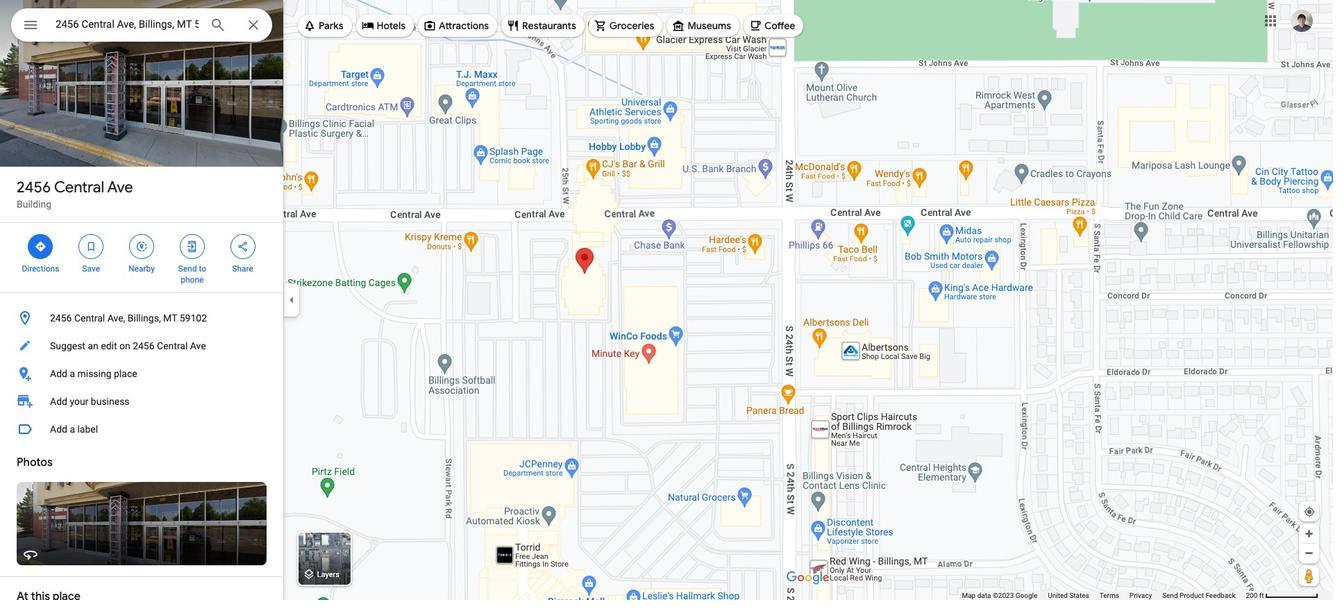 Task type: describe. For each thing, give the bounding box(es) containing it.
parks button
[[298, 9, 352, 42]]

building
[[17, 199, 51, 210]]

states
[[1070, 592, 1090, 600]]

zoom in image
[[1305, 529, 1315, 539]]

200 ft button
[[1247, 592, 1319, 600]]

museums button
[[667, 9, 740, 42]]

suggest an edit on 2456 central ave button
[[0, 332, 283, 360]]

terms button
[[1100, 591, 1120, 600]]

2456 central ave, billings, mt 59102 button
[[0, 304, 283, 332]]

a for label
[[70, 424, 75, 435]]

none field inside 2456 central ave, billings, mt 59102 field
[[56, 16, 199, 33]]

add for add a label
[[50, 424, 67, 435]]

restaurants button
[[502, 9, 585, 42]]

 search field
[[11, 8, 272, 44]]

2456 for ave
[[17, 178, 51, 197]]

ave inside 2456 central ave building
[[107, 178, 133, 197]]


[[135, 239, 148, 254]]

ave,
[[107, 313, 125, 324]]

2456 for ave,
[[50, 313, 72, 324]]

united
[[1049, 592, 1068, 600]]

attractions button
[[418, 9, 497, 42]]

hotels button
[[356, 9, 414, 42]]

terms
[[1100, 592, 1120, 600]]

map
[[962, 592, 976, 600]]

nearby
[[129, 264, 155, 274]]

coffee button
[[744, 9, 804, 42]]


[[34, 239, 47, 254]]

groceries button
[[589, 9, 663, 42]]

add for add your business
[[50, 396, 67, 407]]

 button
[[11, 8, 50, 44]]

groceries
[[610, 19, 655, 32]]

map data ©2023 google
[[962, 592, 1038, 600]]

add a missing place button
[[0, 360, 283, 388]]

show street view coverage image
[[1300, 565, 1320, 586]]

hotels
[[377, 19, 406, 32]]

directions
[[22, 264, 59, 274]]

missing
[[77, 368, 112, 379]]


[[186, 239, 199, 254]]

billings,
[[128, 313, 161, 324]]

send product feedback
[[1163, 592, 1236, 600]]

data
[[978, 592, 992, 600]]

ave inside button
[[190, 340, 206, 352]]

edit
[[101, 340, 117, 352]]

ft
[[1260, 592, 1265, 600]]


[[85, 239, 97, 254]]

show your location image
[[1304, 506, 1316, 518]]

share
[[232, 264, 253, 274]]

send for send to phone
[[178, 264, 197, 274]]

©2023
[[993, 592, 1014, 600]]

suggest an edit on 2456 central ave
[[50, 340, 206, 352]]

central for ave
[[54, 178, 104, 197]]

parks
[[319, 19, 344, 32]]



Task type: locate. For each thing, give the bounding box(es) containing it.
1 vertical spatial 2456
[[50, 313, 72, 324]]

a for missing
[[70, 368, 75, 379]]

central inside button
[[74, 313, 105, 324]]

2456 inside 2456 central ave building
[[17, 178, 51, 197]]

business
[[91, 396, 130, 407]]

attractions
[[439, 19, 489, 32]]

layers
[[317, 571, 340, 580]]

mt
[[163, 313, 177, 324]]

on
[[119, 340, 130, 352]]

an
[[88, 340, 98, 352]]

product
[[1180, 592, 1205, 600]]

1 add from the top
[[50, 368, 67, 379]]

1 vertical spatial send
[[1163, 592, 1179, 600]]

a left missing on the left bottom
[[70, 368, 75, 379]]

central for ave,
[[74, 313, 105, 324]]

collapse side panel image
[[284, 292, 299, 308]]

save
[[82, 264, 100, 274]]

2456 central ave, billings, mt 59102
[[50, 313, 207, 324]]

add a label button
[[0, 415, 283, 443]]

1 a from the top
[[70, 368, 75, 379]]

a
[[70, 368, 75, 379], [70, 424, 75, 435]]

central down mt
[[157, 340, 188, 352]]

1 vertical spatial a
[[70, 424, 75, 435]]

send for send product feedback
[[1163, 592, 1179, 600]]

add
[[50, 368, 67, 379], [50, 396, 67, 407], [50, 424, 67, 435]]

2456 central ave building
[[17, 178, 133, 210]]

central
[[54, 178, 104, 197], [74, 313, 105, 324], [157, 340, 188, 352]]

label
[[77, 424, 98, 435]]

actions for 2456 central ave region
[[0, 223, 283, 292]]

2 add from the top
[[50, 396, 67, 407]]

2456 up 'building'
[[17, 178, 51, 197]]

200 ft
[[1247, 592, 1265, 600]]

send inside button
[[1163, 592, 1179, 600]]

united states
[[1049, 592, 1090, 600]]

2456 right on
[[133, 340, 155, 352]]

send up phone
[[178, 264, 197, 274]]

footer containing map data ©2023 google
[[962, 591, 1247, 600]]

place
[[114, 368, 137, 379]]

2456 inside button
[[133, 340, 155, 352]]

2456 Central Ave, Billings, MT 59102 field
[[11, 8, 272, 42]]

united states button
[[1049, 591, 1090, 600]]

your
[[70, 396, 88, 407]]

2 vertical spatial add
[[50, 424, 67, 435]]

ave
[[107, 178, 133, 197], [190, 340, 206, 352]]

send inside send to phone
[[178, 264, 197, 274]]

3 add from the top
[[50, 424, 67, 435]]

suggest
[[50, 340, 85, 352]]

2 vertical spatial central
[[157, 340, 188, 352]]

1 horizontal spatial send
[[1163, 592, 1179, 600]]

2456 up suggest at left
[[50, 313, 72, 324]]

send left product at the right bottom of the page
[[1163, 592, 1179, 600]]

add a missing place
[[50, 368, 137, 379]]

0 vertical spatial ave
[[107, 178, 133, 197]]

central inside 2456 central ave building
[[54, 178, 104, 197]]

add left label
[[50, 424, 67, 435]]

2 vertical spatial 2456
[[133, 340, 155, 352]]

privacy button
[[1130, 591, 1153, 600]]


[[22, 15, 39, 35]]

coffee
[[765, 19, 796, 32]]

zoom out image
[[1305, 548, 1315, 559]]

2 a from the top
[[70, 424, 75, 435]]

restaurants
[[522, 19, 576, 32]]

a left label
[[70, 424, 75, 435]]

central up 
[[54, 178, 104, 197]]

google maps element
[[0, 0, 1334, 600]]

0 vertical spatial send
[[178, 264, 197, 274]]

central inside button
[[157, 340, 188, 352]]

google
[[1016, 592, 1038, 600]]

1 vertical spatial add
[[50, 396, 67, 407]]

museums
[[688, 19, 732, 32]]

send product feedback button
[[1163, 591, 1236, 600]]

1 vertical spatial central
[[74, 313, 105, 324]]

photos
[[17, 456, 53, 470]]

2456 central ave main content
[[0, 0, 283, 600]]

add down suggest at left
[[50, 368, 67, 379]]

add a label
[[50, 424, 98, 435]]

1 vertical spatial ave
[[190, 340, 206, 352]]

add for add a missing place
[[50, 368, 67, 379]]

footer
[[962, 591, 1247, 600]]

0 horizontal spatial ave
[[107, 178, 133, 197]]

200
[[1247, 592, 1258, 600]]

0 vertical spatial central
[[54, 178, 104, 197]]

google account: nolan park  
(nolan.park@adept.ai) image
[[1291, 9, 1314, 32]]

0 vertical spatial a
[[70, 368, 75, 379]]

2456
[[17, 178, 51, 197], [50, 313, 72, 324], [133, 340, 155, 352]]

phone
[[181, 275, 204, 285]]

central left ave, on the bottom left of the page
[[74, 313, 105, 324]]

feedback
[[1206, 592, 1236, 600]]

send to phone
[[178, 264, 206, 285]]

59102
[[180, 313, 207, 324]]

add left your
[[50, 396, 67, 407]]

send
[[178, 264, 197, 274], [1163, 592, 1179, 600]]

0 vertical spatial add
[[50, 368, 67, 379]]

2456 inside button
[[50, 313, 72, 324]]

None field
[[56, 16, 199, 33]]

privacy
[[1130, 592, 1153, 600]]

0 horizontal spatial send
[[178, 264, 197, 274]]

0 vertical spatial 2456
[[17, 178, 51, 197]]

add your business
[[50, 396, 130, 407]]

add your business link
[[0, 388, 283, 415]]

1 horizontal spatial ave
[[190, 340, 206, 352]]


[[237, 239, 249, 254]]

to
[[199, 264, 206, 274]]

footer inside google maps element
[[962, 591, 1247, 600]]



Task type: vqa. For each thing, say whether or not it's contained in the screenshot.
W associated with 205 W Center Street Promenade
no



